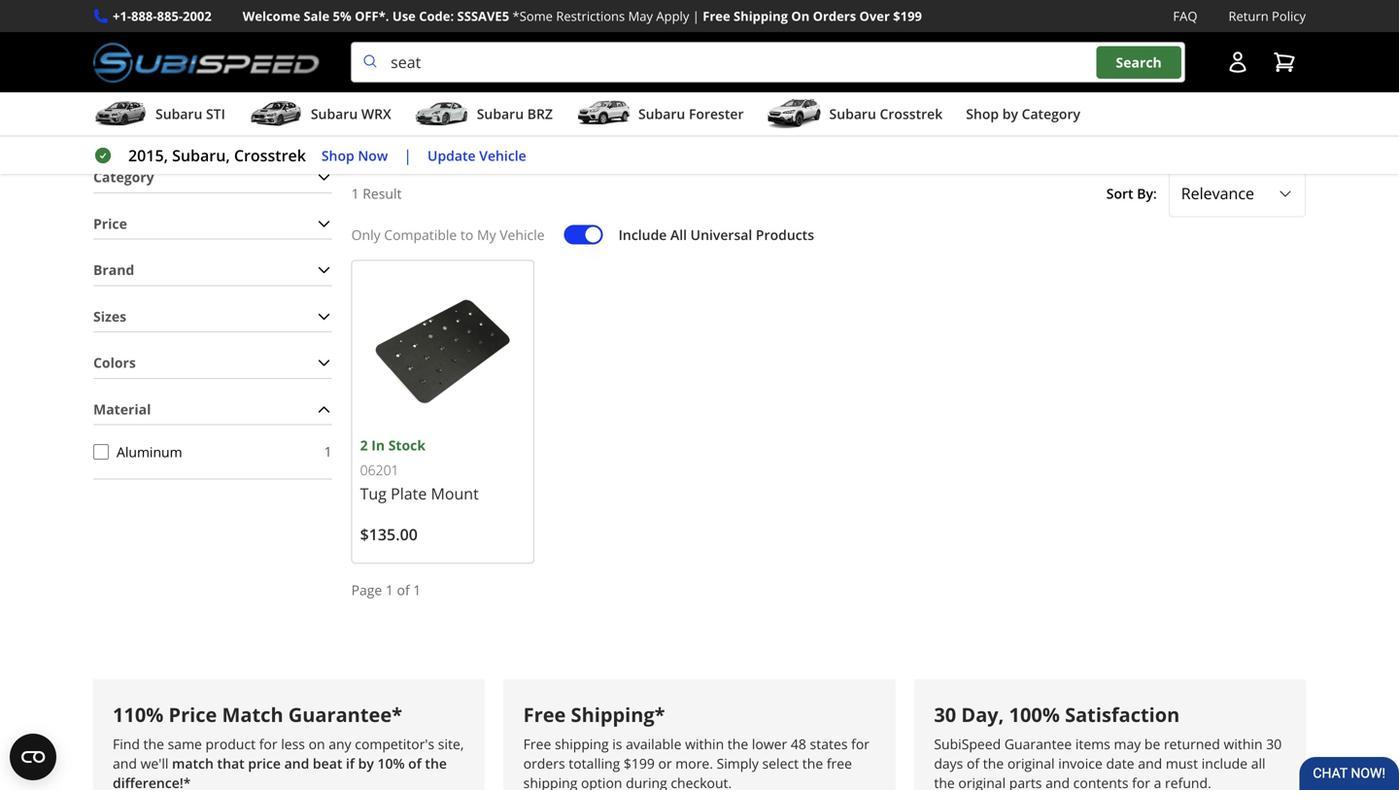 Task type: vqa. For each thing, say whether or not it's contained in the screenshot.
Tug Plate Mount IMAGE
yes



Task type: describe. For each thing, give the bounding box(es) containing it.
for inside free shipping* free shipping is available within the lower 48 states for orders totalling $199 or more. simply select the free shipping option during checkout.
[[852, 735, 870, 753]]

find the same product for less on any competitor's site, and we'll
[[113, 735, 464, 773]]

brand
[[93, 261, 134, 279]]

subaru brz
[[477, 105, 553, 123]]

my
[[477, 225, 496, 244]]

crosstrek inside dropdown button
[[880, 105, 943, 123]]

1 horizontal spatial |
[[693, 7, 700, 25]]

2 in stock 06201 tug plate mount
[[360, 436, 479, 504]]

simply
[[717, 754, 759, 773]]

category
[[93, 168, 154, 186]]

use
[[393, 7, 416, 25]]

only
[[351, 225, 381, 244]]

apply
[[657, 7, 690, 25]]

the down the subispeed
[[983, 754, 1004, 773]]

of right page
[[397, 581, 410, 599]]

free shipping* free shipping is available within the lower 48 states for orders totalling $199 or more. simply select the free shipping option during checkout.
[[524, 701, 870, 790]]

or
[[659, 754, 672, 773]]

by inside match that price and beat if by 10% of the difference!*
[[358, 754, 374, 773]]

and inside match that price and beat if by 10% of the difference!*
[[284, 754, 309, 773]]

sort
[[1107, 184, 1134, 203]]

subispeed
[[934, 735, 1001, 753]]

2 vertical spatial free
[[524, 735, 551, 753]]

that
[[217, 754, 245, 773]]

vehicle inside update vehicle button
[[479, 146, 527, 165]]

a subaru forester thumbnail image image
[[576, 99, 631, 128]]

on
[[792, 7, 810, 25]]

for inside 30 day, 100% satisfaction subispeed guarantee items may be returned within 30 days of the original invoice date and must include all the original parts and contents for a refund.
[[1133, 774, 1151, 790]]

by inside shop by category dropdown button
[[1003, 105, 1019, 123]]

a subaru wrx thumbnail image image
[[249, 99, 303, 128]]

and inside find the same product for less on any competitor's site, and we'll
[[113, 754, 137, 773]]

888-
[[131, 7, 157, 25]]

date
[[1107, 754, 1135, 773]]

faq
[[1174, 7, 1198, 25]]

sizes
[[93, 307, 126, 326]]

guarantee
[[1005, 735, 1072, 753]]

search button
[[1097, 46, 1182, 79]]

brz
[[528, 105, 553, 123]]

for inside find the same product for less on any competitor's site, and we'll
[[259, 735, 278, 753]]

0 vertical spatial shipping
[[555, 735, 609, 753]]

include all universal products
[[619, 225, 815, 244]]

product
[[206, 735, 256, 753]]

subaru crosstrek
[[830, 105, 943, 123]]

difference!*
[[113, 774, 191, 790]]

the down the 48
[[803, 754, 824, 773]]

sort by:
[[1107, 184, 1157, 203]]

site,
[[438, 735, 464, 753]]

1 vertical spatial free
[[524, 701, 566, 728]]

items
[[1076, 735, 1111, 753]]

all
[[1252, 754, 1266, 773]]

orders
[[524, 754, 565, 773]]

universal
[[691, 225, 753, 244]]

lower
[[752, 735, 788, 753]]

30 day, 100% satisfaction subispeed guarantee items may be returned within 30 days of the original invoice date and must include all the original parts and contents for a refund.
[[934, 701, 1282, 790]]

update vehicle button
[[428, 145, 527, 167]]

$199 inside free shipping* free shipping is available within the lower 48 states for orders totalling $199 or more. simply select the free shipping option during checkout.
[[624, 754, 655, 773]]

2002
[[183, 7, 212, 25]]

available
[[626, 735, 682, 753]]

+1-888-885-2002
[[113, 7, 212, 25]]

subaru brz button
[[415, 96, 553, 135]]

+1-888-885-2002 link
[[113, 6, 212, 26]]

category button
[[93, 162, 332, 192]]

885-
[[157, 7, 183, 25]]

110% price match guarantee*
[[113, 701, 402, 728]]

include
[[619, 225, 667, 244]]

featured
[[629, 104, 727, 136]]

states
[[810, 735, 848, 753]]

shop by category
[[966, 105, 1081, 123]]

subaru wrx
[[311, 105, 391, 123]]

days
[[934, 754, 964, 773]]

be
[[1145, 735, 1161, 753]]

1 vertical spatial 30
[[1267, 735, 1282, 753]]

checkout.
[[671, 774, 732, 790]]

100%
[[1010, 701, 1060, 728]]

1 horizontal spatial $199
[[894, 7, 922, 25]]

shipping*
[[571, 701, 665, 728]]

find
[[113, 735, 140, 753]]

faq link
[[1174, 6, 1198, 26]]

1 vertical spatial price
[[169, 701, 217, 728]]

sssave5
[[457, 7, 509, 25]]

2015,
[[128, 145, 168, 166]]

open widget image
[[10, 734, 56, 781]]

of inside match that price and beat if by 10% of the difference!*
[[408, 754, 422, 773]]

compatible
[[384, 225, 457, 244]]

1 horizontal spatial original
[[1008, 754, 1055, 773]]

mount
[[431, 483, 479, 504]]

*some
[[513, 7, 553, 25]]

tug
[[360, 483, 387, 504]]

the down the 'days' in the right of the page
[[934, 774, 955, 790]]

subaru sti button
[[93, 96, 225, 135]]

forester
[[689, 105, 744, 123]]

a subaru sti thumbnail image image
[[93, 99, 148, 128]]

subaru crosstrek button
[[767, 96, 943, 135]]

result
[[363, 184, 402, 203]]

the inside find the same product for less on any competitor's site, and we'll
[[143, 735, 164, 753]]

sale
[[304, 7, 330, 25]]

material button
[[93, 395, 332, 424]]

day,
[[962, 701, 1004, 728]]



Task type: locate. For each thing, give the bounding box(es) containing it.
subaru left sti
[[156, 105, 203, 123]]

1 horizontal spatial for
[[852, 735, 870, 753]]

within inside 30 day, 100% satisfaction subispeed guarantee items may be returned within 30 days of the original invoice date and must include all the original parts and contents for a refund.
[[1224, 735, 1263, 753]]

0 horizontal spatial by
[[358, 754, 374, 773]]

+1-
[[113, 7, 131, 25]]

1 vertical spatial by
[[358, 754, 374, 773]]

5%
[[333, 7, 352, 25]]

include
[[1202, 754, 1248, 773]]

0 horizontal spatial $199
[[624, 754, 655, 773]]

the up simply
[[728, 735, 749, 753]]

0 horizontal spatial for
[[259, 735, 278, 753]]

update vehicle
[[428, 146, 527, 165]]

colors
[[93, 353, 136, 372]]

vehicle right my
[[500, 225, 545, 244]]

code:
[[419, 7, 454, 25]]

price up brand
[[93, 214, 127, 233]]

and down "less"
[[284, 754, 309, 773]]

1 horizontal spatial 30
[[1267, 735, 1282, 753]]

0 vertical spatial price
[[93, 214, 127, 233]]

less
[[281, 735, 305, 753]]

all
[[671, 225, 687, 244]]

0 horizontal spatial shop
[[322, 146, 355, 165]]

shipping up totalling
[[555, 735, 609, 753]]

2 horizontal spatial for
[[1133, 774, 1151, 790]]

any
[[329, 735, 352, 753]]

shop now
[[322, 146, 388, 165]]

Aluminum button
[[93, 444, 109, 460]]

page 1 of 1
[[351, 581, 421, 599]]

must
[[1166, 754, 1199, 773]]

select
[[763, 754, 799, 773]]

0 horizontal spatial 30
[[934, 701, 957, 728]]

1 subaru from the left
[[156, 105, 203, 123]]

match that price and beat if by 10% of the difference!*
[[113, 754, 447, 790]]

shop for shop featured products
[[567, 104, 623, 136]]

3 subaru from the left
[[477, 105, 524, 123]]

subaru for subaru forester
[[639, 105, 686, 123]]

of down the subispeed
[[967, 754, 980, 773]]

subaru for subaru brz
[[477, 105, 524, 123]]

for up the free
[[852, 735, 870, 753]]

$135.00
[[360, 524, 418, 545]]

1 horizontal spatial by
[[1003, 105, 1019, 123]]

totalling
[[569, 754, 620, 773]]

shop by category button
[[966, 96, 1081, 135]]

subaru for subaru wrx
[[311, 105, 358, 123]]

for left 'a'
[[1133, 774, 1151, 790]]

products
[[756, 225, 815, 244]]

subispeed logo image
[[93, 42, 320, 83]]

shop inside 'link'
[[322, 146, 355, 165]]

2 within from the left
[[1224, 735, 1263, 753]]

select... image
[[1278, 186, 1294, 202]]

0 horizontal spatial price
[[93, 214, 127, 233]]

in
[[372, 436, 385, 454]]

if
[[346, 754, 355, 773]]

a subaru brz thumbnail image image
[[415, 99, 469, 128]]

1 within from the left
[[685, 735, 724, 753]]

invoice
[[1059, 754, 1103, 773]]

shop now link
[[322, 145, 388, 167]]

the up we'll
[[143, 735, 164, 753]]

stock
[[389, 436, 426, 454]]

0 vertical spatial $199
[[894, 7, 922, 25]]

0 vertical spatial |
[[693, 7, 700, 25]]

price up 'same'
[[169, 701, 217, 728]]

subaru left "wrx" on the left top of page
[[311, 105, 358, 123]]

subaru right a subaru crosstrek thumbnail image
[[830, 105, 877, 123]]

0 horizontal spatial crosstrek
[[234, 145, 306, 166]]

guarantee*
[[289, 701, 402, 728]]

wrx
[[361, 105, 391, 123]]

0 vertical spatial original
[[1008, 754, 1055, 773]]

1 horizontal spatial crosstrek
[[880, 105, 943, 123]]

|
[[693, 7, 700, 25], [404, 145, 412, 166]]

1 horizontal spatial price
[[169, 701, 217, 728]]

$199 right 'over'
[[894, 7, 922, 25]]

button image
[[1227, 51, 1250, 74]]

shipping
[[555, 735, 609, 753], [524, 774, 578, 790]]

the inside match that price and beat if by 10% of the difference!*
[[425, 754, 447, 773]]

only compatible to my vehicle
[[351, 225, 545, 244]]

shop for shop by category
[[966, 105, 999, 123]]

0 horizontal spatial original
[[959, 774, 1006, 790]]

by
[[1003, 105, 1019, 123], [358, 754, 374, 773]]

5 subaru from the left
[[830, 105, 877, 123]]

material
[[93, 400, 151, 418]]

subaru forester button
[[576, 96, 744, 135]]

orders
[[813, 7, 857, 25]]

for
[[259, 735, 278, 753], [852, 735, 870, 753], [1133, 774, 1151, 790]]

is
[[613, 735, 623, 753]]

and down be
[[1139, 754, 1163, 773]]

4 subaru from the left
[[639, 105, 686, 123]]

a subaru crosstrek thumbnail image image
[[767, 99, 822, 128]]

more.
[[676, 754, 713, 773]]

within up all
[[1224, 735, 1263, 753]]

| right 'apply'
[[693, 7, 700, 25]]

1 vertical spatial |
[[404, 145, 412, 166]]

within inside free shipping* free shipping is available within the lower 48 states for orders totalling $199 or more. simply select the free shipping option during checkout.
[[685, 735, 724, 753]]

subaru left forester
[[639, 105, 686, 123]]

and
[[113, 754, 137, 773], [284, 754, 309, 773], [1139, 754, 1163, 773], [1046, 774, 1070, 790]]

of inside 30 day, 100% satisfaction subispeed guarantee items may be returned within 30 days of the original invoice date and must include all the original parts and contents for a refund.
[[967, 754, 980, 773]]

shipping
[[734, 7, 788, 25]]

search input field
[[351, 42, 1186, 83]]

match
[[172, 754, 214, 773]]

0 vertical spatial 30
[[934, 701, 957, 728]]

1 result
[[351, 184, 402, 203]]

colors button
[[93, 348, 332, 378]]

subaru left brz
[[477, 105, 524, 123]]

1 vertical spatial original
[[959, 774, 1006, 790]]

tug plate mount image
[[360, 269, 526, 435]]

$199
[[894, 7, 922, 25], [624, 754, 655, 773]]

now
[[358, 146, 388, 165]]

Select... button
[[1169, 170, 1306, 217]]

$199 up during
[[624, 754, 655, 773]]

1 vertical spatial crosstrek
[[234, 145, 306, 166]]

30 up the subispeed
[[934, 701, 957, 728]]

return policy
[[1229, 7, 1306, 25]]

category
[[1022, 105, 1081, 123]]

and down find
[[113, 754, 137, 773]]

over
[[860, 7, 890, 25]]

option
[[581, 774, 623, 790]]

the down site,
[[425, 754, 447, 773]]

shipping down orders
[[524, 774, 578, 790]]

subaru for subaru crosstrek
[[830, 105, 877, 123]]

1 horizontal spatial within
[[1224, 735, 1263, 753]]

shop for shop now
[[322, 146, 355, 165]]

shop featured products
[[567, 104, 833, 136]]

by left the category
[[1003, 105, 1019, 123]]

products
[[733, 104, 833, 136]]

contents
[[1074, 774, 1129, 790]]

welcome sale 5% off*. use code: sssave5 *some restrictions may apply | free shipping on orders over $199
[[243, 7, 922, 25]]

by:
[[1138, 184, 1157, 203]]

0 vertical spatial by
[[1003, 105, 1019, 123]]

crosstrek
[[880, 105, 943, 123], [234, 145, 306, 166]]

original up parts
[[1008, 754, 1055, 773]]

1 vertical spatial $199
[[624, 754, 655, 773]]

original down the 'days' in the right of the page
[[959, 774, 1006, 790]]

return policy link
[[1229, 6, 1306, 26]]

brand button
[[93, 255, 332, 285]]

for up "price" at the left
[[259, 735, 278, 753]]

refund.
[[1166, 774, 1212, 790]]

we'll
[[141, 754, 169, 773]]

110%
[[113, 701, 164, 728]]

0 vertical spatial free
[[703, 7, 731, 25]]

competitor's
[[355, 735, 435, 753]]

subaru sti
[[156, 105, 225, 123]]

1 vertical spatial shipping
[[524, 774, 578, 790]]

within up "more."
[[685, 735, 724, 753]]

2 subaru from the left
[[311, 105, 358, 123]]

1 horizontal spatial shop
[[567, 104, 623, 136]]

subaru forester
[[639, 105, 744, 123]]

subaru,
[[172, 145, 230, 166]]

match
[[222, 701, 283, 728]]

0 horizontal spatial within
[[685, 735, 724, 753]]

sti
[[206, 105, 225, 123]]

return
[[1229, 7, 1269, 25]]

subaru wrx button
[[249, 96, 391, 135]]

0 vertical spatial crosstrek
[[880, 105, 943, 123]]

1
[[351, 184, 359, 203], [324, 442, 332, 461], [386, 581, 394, 599], [413, 581, 421, 599]]

shop left the category
[[966, 105, 999, 123]]

policy
[[1272, 7, 1306, 25]]

free
[[703, 7, 731, 25], [524, 701, 566, 728], [524, 735, 551, 753]]

shop inside dropdown button
[[966, 105, 999, 123]]

0 vertical spatial vehicle
[[479, 146, 527, 165]]

shop right brz
[[567, 104, 623, 136]]

shop left the now
[[322, 146, 355, 165]]

price button
[[93, 209, 332, 239]]

by right 'if'
[[358, 754, 374, 773]]

price inside dropdown button
[[93, 214, 127, 233]]

same
[[168, 735, 202, 753]]

update
[[428, 146, 476, 165]]

and down invoice
[[1046, 774, 1070, 790]]

subaru for subaru sti
[[156, 105, 203, 123]]

free
[[827, 754, 852, 773]]

vehicle down subaru brz
[[479, 146, 527, 165]]

1 vertical spatial vehicle
[[500, 225, 545, 244]]

2 horizontal spatial shop
[[966, 105, 999, 123]]

30 right "returned"
[[1267, 735, 1282, 753]]

0 horizontal spatial |
[[404, 145, 412, 166]]

| right the now
[[404, 145, 412, 166]]

of right the 10%
[[408, 754, 422, 773]]



